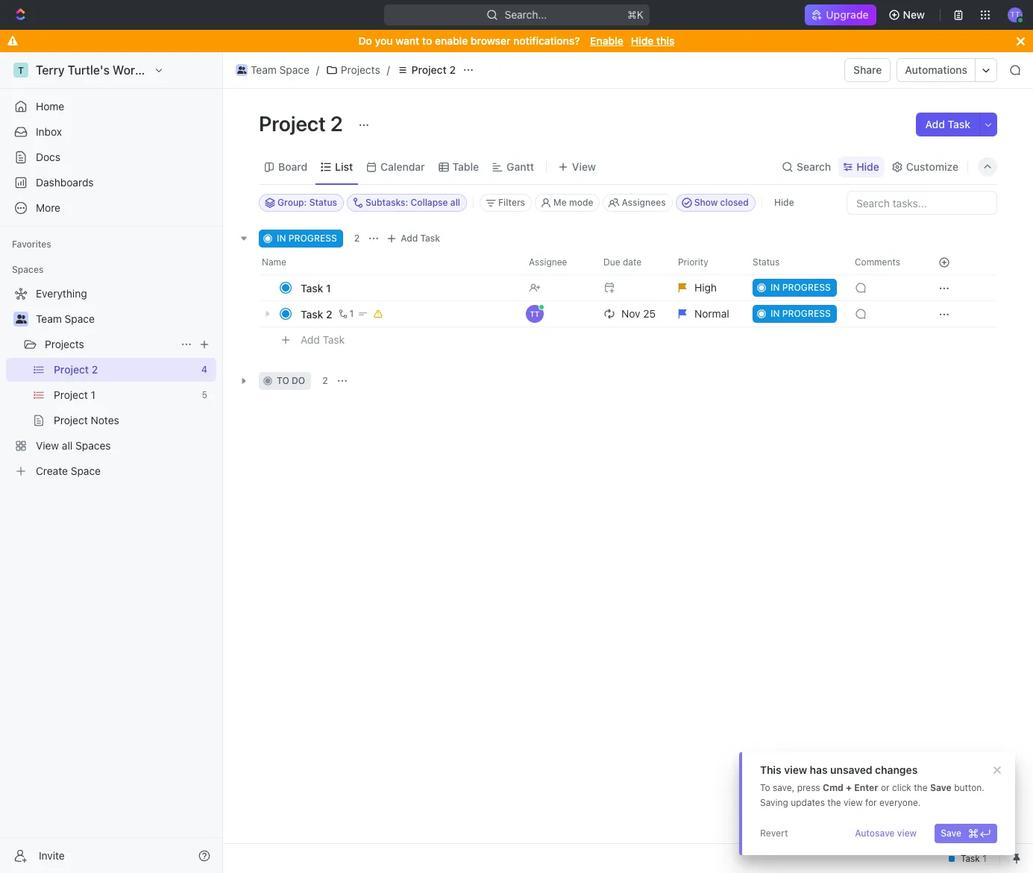 Task type: locate. For each thing, give the bounding box(es) containing it.
2 vertical spatial view
[[897, 828, 917, 839]]

0 horizontal spatial the
[[828, 797, 841, 809]]

projects down everything
[[45, 338, 84, 351]]

to right the 'want'
[[422, 34, 432, 47]]

1 horizontal spatial 1
[[326, 282, 331, 294]]

1 vertical spatial status
[[753, 257, 780, 268]]

0 horizontal spatial tt
[[530, 310, 540, 319]]

save inside "this view has unsaved changes to save, press cmd + enter or click the save button. saving updates the view for everyone."
[[930, 783, 952, 794]]

0 horizontal spatial hide
[[631, 34, 654, 47]]

0 vertical spatial projects link
[[322, 61, 384, 79]]

all right collapse
[[450, 197, 460, 208]]

the right the click
[[914, 783, 928, 794]]

team inside tree
[[36, 313, 62, 325]]

hide left this
[[631, 34, 654, 47]]

1 vertical spatial to
[[277, 375, 289, 386]]

1
[[326, 282, 331, 294], [350, 308, 354, 319], [91, 389, 95, 401]]

0 horizontal spatial tt button
[[520, 301, 595, 327]]

0 vertical spatial status
[[309, 197, 337, 208]]

spaces down project notes
[[75, 439, 111, 452]]

sidebar navigation
[[0, 52, 226, 874]]

turtle's
[[68, 63, 110, 77]]

0 vertical spatial view
[[572, 160, 596, 173]]

date
[[623, 257, 642, 268]]

2 vertical spatial add
[[301, 333, 320, 346]]

in
[[277, 233, 286, 244], [771, 282, 780, 293], [771, 308, 780, 319]]

name
[[262, 257, 286, 268]]

view button
[[553, 156, 601, 177]]

project 2
[[412, 63, 456, 76], [259, 111, 347, 136], [54, 363, 98, 376]]

all up create space
[[62, 439, 73, 452]]

add up customize
[[925, 118, 945, 131]]

1 vertical spatial tt button
[[520, 301, 595, 327]]

1 vertical spatial all
[[62, 439, 73, 452]]

2 vertical spatial in
[[771, 308, 780, 319]]

task down 1 button
[[323, 333, 345, 346]]

spaces down favorites button
[[12, 264, 44, 275]]

tt
[[1010, 10, 1020, 19], [530, 310, 540, 319]]

2 vertical spatial in progress
[[771, 308, 831, 319]]

favorites
[[12, 239, 51, 250]]

assignee
[[529, 257, 567, 268]]

0 vertical spatial 1
[[326, 282, 331, 294]]

task 1 link
[[297, 277, 517, 299]]

tree
[[6, 282, 216, 483]]

add task down task 2
[[301, 333, 345, 346]]

1 horizontal spatial status
[[753, 257, 780, 268]]

2 in progress button from the top
[[744, 301, 846, 327]]

task
[[948, 118, 971, 131], [420, 233, 440, 244], [301, 282, 323, 294], [301, 308, 323, 320], [323, 333, 345, 346]]

1 vertical spatial add task
[[401, 233, 440, 244]]

add task button down task 2
[[294, 331, 351, 349]]

add
[[925, 118, 945, 131], [401, 233, 418, 244], [301, 333, 320, 346]]

to left do
[[277, 375, 289, 386]]

hide inside button
[[774, 197, 794, 208]]

view up mode
[[572, 160, 596, 173]]

0 horizontal spatial projects
[[45, 338, 84, 351]]

home
[[36, 100, 64, 113]]

in progress button for normal
[[744, 301, 846, 327]]

view down everyone.
[[897, 828, 917, 839]]

2 vertical spatial 1
[[91, 389, 95, 401]]

spaces inside tree
[[75, 439, 111, 452]]

2 vertical spatial add task button
[[294, 331, 351, 349]]

collapse
[[411, 197, 448, 208]]

project 2 link up project 1 link
[[54, 358, 196, 382]]

the
[[914, 783, 928, 794], [828, 797, 841, 809]]

to
[[422, 34, 432, 47], [277, 375, 289, 386]]

0 vertical spatial tt button
[[1003, 3, 1027, 27]]

me mode button
[[535, 194, 600, 212]]

view
[[572, 160, 596, 173], [36, 439, 59, 452]]

0 horizontal spatial add task
[[301, 333, 345, 346]]

add down task 2
[[301, 333, 320, 346]]

1 vertical spatial in
[[771, 282, 780, 293]]

0 vertical spatial add task
[[925, 118, 971, 131]]

docs link
[[6, 145, 216, 169]]

1 button
[[335, 307, 356, 322]]

1 horizontal spatial spaces
[[75, 439, 111, 452]]

1 horizontal spatial /
[[387, 63, 390, 76]]

upgrade
[[826, 8, 869, 21]]

tt button
[[1003, 3, 1027, 27], [520, 301, 595, 327]]

project 2 link down the 'want'
[[393, 61, 460, 79]]

2 vertical spatial project 2
[[54, 363, 98, 376]]

2 down enable
[[449, 63, 456, 76]]

team space link
[[232, 61, 313, 79], [36, 307, 213, 331]]

add up name dropdown button
[[401, 233, 418, 244]]

in for high
[[771, 282, 780, 293]]

1 horizontal spatial all
[[450, 197, 460, 208]]

all
[[450, 197, 460, 208], [62, 439, 73, 452]]

projects inside tree
[[45, 338, 84, 351]]

1 vertical spatial projects link
[[45, 333, 175, 357]]

2 up project 1
[[92, 363, 98, 376]]

project 2 up 'board'
[[259, 111, 347, 136]]

1 up project notes
[[91, 389, 95, 401]]

0 horizontal spatial projects link
[[45, 333, 175, 357]]

share
[[854, 63, 882, 76]]

2 horizontal spatial add
[[925, 118, 945, 131]]

t
[[18, 65, 24, 76]]

1 for task 1
[[326, 282, 331, 294]]

2 horizontal spatial view
[[897, 828, 917, 839]]

save left button.
[[930, 783, 952, 794]]

1 horizontal spatial project 2
[[259, 111, 347, 136]]

0 horizontal spatial all
[[62, 439, 73, 452]]

tree containing everything
[[6, 282, 216, 483]]

project down the 'want'
[[412, 63, 447, 76]]

browser
[[471, 34, 511, 47]]

notes
[[91, 414, 119, 427]]

add task button
[[916, 113, 980, 137], [383, 230, 446, 248], [294, 331, 351, 349]]

updates
[[791, 797, 825, 809]]

share button
[[845, 58, 891, 82]]

project 2 down enable
[[412, 63, 456, 76]]

1 up task 2
[[326, 282, 331, 294]]

0 vertical spatial all
[[450, 197, 460, 208]]

create
[[36, 465, 68, 477]]

view for view all spaces
[[36, 439, 59, 452]]

view inside button
[[572, 160, 596, 173]]

task down collapse
[[420, 233, 440, 244]]

1 vertical spatial projects
[[45, 338, 84, 351]]

0 vertical spatial hide
[[631, 34, 654, 47]]

2 vertical spatial progress
[[782, 308, 831, 319]]

status button
[[744, 251, 846, 275]]

the down cmd
[[828, 797, 841, 809]]

projects link down the do
[[322, 61, 384, 79]]

board
[[278, 160, 307, 173]]

more
[[36, 201, 60, 214]]

0 horizontal spatial add task button
[[294, 331, 351, 349]]

want
[[396, 34, 419, 47]]

1 vertical spatial tt
[[530, 310, 540, 319]]

view up save,
[[784, 764, 807, 777]]

1 horizontal spatial user group image
[[237, 66, 246, 74]]

button.
[[954, 783, 985, 794]]

press
[[797, 783, 820, 794]]

0 horizontal spatial 1
[[91, 389, 95, 401]]

0 vertical spatial project 2 link
[[393, 61, 460, 79]]

2 vertical spatial hide
[[774, 197, 794, 208]]

1 horizontal spatial view
[[844, 797, 863, 809]]

add task down the subtasks: collapse all
[[401, 233, 440, 244]]

add task button up customize
[[916, 113, 980, 137]]

project 2 up project 1
[[54, 363, 98, 376]]

task up task 2
[[301, 282, 323, 294]]

0 vertical spatial view
[[784, 764, 807, 777]]

0 horizontal spatial view
[[36, 439, 59, 452]]

1 horizontal spatial add task button
[[383, 230, 446, 248]]

to do
[[277, 375, 305, 386]]

do
[[292, 375, 305, 386]]

show
[[694, 197, 718, 208]]

status right the priority dropdown button
[[753, 257, 780, 268]]

1 inside tree
[[91, 389, 95, 401]]

view up create
[[36, 439, 59, 452]]

⌘k
[[627, 8, 643, 21]]

project up 'board'
[[259, 111, 326, 136]]

closed
[[720, 197, 749, 208]]

1 vertical spatial view
[[36, 439, 59, 452]]

1 horizontal spatial view
[[572, 160, 596, 173]]

for
[[865, 797, 877, 809]]

0 horizontal spatial add
[[301, 333, 320, 346]]

status right group:
[[309, 197, 337, 208]]

4
[[201, 364, 207, 375]]

0 horizontal spatial view
[[784, 764, 807, 777]]

save,
[[773, 783, 795, 794]]

task 2
[[301, 308, 332, 320]]

project 2 inside tree
[[54, 363, 98, 376]]

high
[[695, 281, 717, 294]]

1 in progress button from the top
[[744, 275, 846, 301]]

2 horizontal spatial hide
[[857, 160, 879, 173]]

0 horizontal spatial team
[[36, 313, 62, 325]]

subtasks: collapse all
[[366, 197, 460, 208]]

list link
[[332, 156, 353, 177]]

2 up name dropdown button
[[354, 233, 360, 244]]

1 vertical spatial project 2
[[259, 111, 347, 136]]

0 horizontal spatial project 2 link
[[54, 358, 196, 382]]

filters button
[[480, 194, 532, 212]]

group:
[[278, 197, 307, 208]]

1 horizontal spatial hide
[[774, 197, 794, 208]]

hide right search
[[857, 160, 879, 173]]

subtasks:
[[366, 197, 408, 208]]

add task up customize
[[925, 118, 971, 131]]

assignee button
[[520, 251, 595, 275]]

save
[[930, 783, 952, 794], [941, 828, 962, 839]]

1 vertical spatial save
[[941, 828, 962, 839]]

save down button.
[[941, 828, 962, 839]]

2 / from the left
[[387, 63, 390, 76]]

status
[[309, 197, 337, 208], [753, 257, 780, 268]]

1 inside button
[[350, 308, 354, 319]]

2
[[449, 63, 456, 76], [330, 111, 343, 136], [354, 233, 360, 244], [326, 308, 332, 320], [92, 363, 98, 376], [322, 375, 328, 386]]

add task button up name dropdown button
[[383, 230, 446, 248]]

table link
[[450, 156, 479, 177]]

view inside button
[[897, 828, 917, 839]]

0 horizontal spatial to
[[277, 375, 289, 386]]

1 vertical spatial in progress
[[771, 282, 831, 293]]

autosave view
[[855, 828, 917, 839]]

1 horizontal spatial tt button
[[1003, 3, 1027, 27]]

0 horizontal spatial team space
[[36, 313, 95, 325]]

projects down the do
[[341, 63, 380, 76]]

in progress for high
[[771, 282, 831, 293]]

space
[[279, 63, 309, 76], [65, 313, 95, 325], [71, 465, 101, 477]]

docs
[[36, 151, 60, 163]]

projects link down everything 'link'
[[45, 333, 175, 357]]

0 vertical spatial add
[[925, 118, 945, 131]]

projects link
[[322, 61, 384, 79], [45, 333, 175, 357]]

2 horizontal spatial add task button
[[916, 113, 980, 137]]

0 vertical spatial progress
[[288, 233, 337, 244]]

view for view
[[572, 160, 596, 173]]

1 vertical spatial progress
[[782, 282, 831, 293]]

view down +
[[844, 797, 863, 809]]

user group image
[[237, 66, 246, 74], [15, 315, 26, 324]]

1 vertical spatial user group image
[[15, 315, 26, 324]]

spaces
[[12, 264, 44, 275], [75, 439, 111, 452]]

status inside "dropdown button"
[[753, 257, 780, 268]]

hide down the 'search' button
[[774, 197, 794, 208]]

view inside tree
[[36, 439, 59, 452]]

2 horizontal spatial 1
[[350, 308, 354, 319]]

1 vertical spatial team
[[36, 313, 62, 325]]

2 up list
[[330, 111, 343, 136]]

1 right task 2
[[350, 308, 354, 319]]

2 vertical spatial space
[[71, 465, 101, 477]]

0 vertical spatial the
[[914, 783, 928, 794]]

this
[[657, 34, 675, 47]]

everything
[[36, 287, 87, 300]]

more button
[[6, 196, 216, 220]]

0 horizontal spatial team space link
[[36, 307, 213, 331]]

0 vertical spatial team space link
[[232, 61, 313, 79]]

1 vertical spatial team space
[[36, 313, 95, 325]]

0 horizontal spatial project 2
[[54, 363, 98, 376]]

0 horizontal spatial user group image
[[15, 315, 26, 324]]

0 vertical spatial user group image
[[237, 66, 246, 74]]

project 1
[[54, 389, 95, 401]]



Task type: vqa. For each thing, say whether or not it's contained in the screenshot.
settings list Image
no



Task type: describe. For each thing, give the bounding box(es) containing it.
due date button
[[595, 251, 669, 275]]

autosave
[[855, 828, 895, 839]]

or
[[881, 783, 890, 794]]

1 horizontal spatial team space
[[251, 63, 309, 76]]

filters
[[498, 197, 525, 208]]

calendar link
[[378, 156, 425, 177]]

view for this
[[784, 764, 807, 777]]

view all spaces
[[36, 439, 111, 452]]

mode
[[569, 197, 593, 208]]

home link
[[6, 95, 216, 119]]

1 vertical spatial project 2 link
[[54, 358, 196, 382]]

do
[[358, 34, 372, 47]]

0 vertical spatial to
[[422, 34, 432, 47]]

name button
[[259, 251, 520, 275]]

2 right do
[[322, 375, 328, 386]]

hide button
[[839, 156, 884, 177]]

automations button
[[898, 59, 975, 81]]

1 vertical spatial team space link
[[36, 307, 213, 331]]

revert button
[[754, 824, 794, 844]]

project up view all spaces
[[54, 414, 88, 427]]

autosave view button
[[849, 824, 923, 844]]

progress for normal
[[782, 308, 831, 319]]

progress for high
[[782, 282, 831, 293]]

comments button
[[846, 251, 921, 275]]

saving
[[760, 797, 788, 809]]

you
[[375, 34, 393, 47]]

0 vertical spatial team
[[251, 63, 277, 76]]

calendar
[[381, 160, 425, 173]]

priority
[[678, 257, 708, 268]]

all inside tree
[[62, 439, 73, 452]]

1 vertical spatial space
[[65, 313, 95, 325]]

in for normal
[[771, 308, 780, 319]]

normal button
[[669, 301, 744, 327]]

inbox link
[[6, 120, 216, 144]]

1 horizontal spatial tt
[[1010, 10, 1020, 19]]

2 inside tree
[[92, 363, 98, 376]]

task up customize
[[948, 118, 971, 131]]

view all spaces link
[[6, 434, 213, 458]]

changes
[[875, 764, 918, 777]]

automations
[[905, 63, 968, 76]]

2 horizontal spatial add task
[[925, 118, 971, 131]]

terry turtle's workspace, , element
[[13, 63, 28, 78]]

group: status
[[278, 197, 337, 208]]

1 horizontal spatial team space link
[[232, 61, 313, 79]]

0 vertical spatial spaces
[[12, 264, 44, 275]]

1 horizontal spatial project 2 link
[[393, 61, 460, 79]]

task 1
[[301, 282, 331, 294]]

hide inside dropdown button
[[857, 160, 879, 173]]

due
[[604, 257, 620, 268]]

2 left 1 button
[[326, 308, 332, 320]]

1 vertical spatial add
[[401, 233, 418, 244]]

me
[[554, 197, 567, 208]]

0 vertical spatial in
[[277, 233, 286, 244]]

inbox
[[36, 125, 62, 138]]

this
[[760, 764, 782, 777]]

1 horizontal spatial projects
[[341, 63, 380, 76]]

1 vertical spatial add task button
[[383, 230, 446, 248]]

this view has unsaved changes to save, press cmd + enter or click the save button. saving updates the view for everyone.
[[760, 764, 985, 809]]

0 vertical spatial add task button
[[916, 113, 980, 137]]

board link
[[275, 156, 307, 177]]

assignees
[[622, 197, 666, 208]]

comments
[[855, 257, 900, 268]]

new button
[[882, 3, 934, 27]]

create space link
[[6, 460, 213, 483]]

project notes link
[[54, 409, 213, 433]]

+
[[846, 783, 852, 794]]

tree inside sidebar navigation
[[6, 282, 216, 483]]

search...
[[504, 8, 547, 21]]

search
[[797, 160, 831, 173]]

in progress for normal
[[771, 308, 831, 319]]

terry turtle's workspace
[[36, 63, 174, 77]]

2 vertical spatial add task
[[301, 333, 345, 346]]

0 horizontal spatial status
[[309, 197, 337, 208]]

dashboards link
[[6, 171, 216, 195]]

create space
[[36, 465, 101, 477]]

enable
[[590, 34, 623, 47]]

priority button
[[669, 251, 744, 275]]

do you want to enable browser notifications? enable hide this
[[358, 34, 675, 47]]

high button
[[669, 275, 744, 301]]

project up project notes
[[54, 389, 88, 401]]

1 horizontal spatial add task
[[401, 233, 440, 244]]

project up project 1
[[54, 363, 89, 376]]

dashboards
[[36, 176, 94, 189]]

workspace
[[113, 63, 174, 77]]

1 / from the left
[[316, 63, 319, 76]]

1 horizontal spatial the
[[914, 783, 928, 794]]

due date
[[604, 257, 642, 268]]

show closed button
[[676, 194, 756, 212]]

Search tasks... text field
[[847, 192, 997, 214]]

table
[[453, 160, 479, 173]]

save inside button
[[941, 828, 962, 839]]

in progress button for high
[[744, 275, 846, 301]]

enable
[[435, 34, 468, 47]]

0 vertical spatial in progress
[[277, 233, 337, 244]]

search button
[[777, 156, 836, 177]]

assignees button
[[603, 194, 673, 212]]

view for autosave
[[897, 828, 917, 839]]

1 vertical spatial the
[[828, 797, 841, 809]]

hide button
[[768, 194, 800, 212]]

revert
[[760, 828, 788, 839]]

0 vertical spatial space
[[279, 63, 309, 76]]

gantt
[[507, 160, 534, 173]]

task down task 1
[[301, 308, 323, 320]]

1 vertical spatial view
[[844, 797, 863, 809]]

show closed
[[694, 197, 749, 208]]

1 for project 1
[[91, 389, 95, 401]]

1 horizontal spatial projects link
[[322, 61, 384, 79]]

has
[[810, 764, 828, 777]]

user group image inside tree
[[15, 315, 26, 324]]

everyone.
[[880, 797, 921, 809]]

project 1 link
[[54, 383, 196, 407]]

2 horizontal spatial project 2
[[412, 63, 456, 76]]

click
[[892, 783, 912, 794]]

team space inside sidebar navigation
[[36, 313, 95, 325]]

enter
[[854, 783, 878, 794]]

normal
[[695, 307, 729, 320]]

me mode
[[554, 197, 593, 208]]

new
[[903, 8, 925, 21]]

project notes
[[54, 414, 119, 427]]



